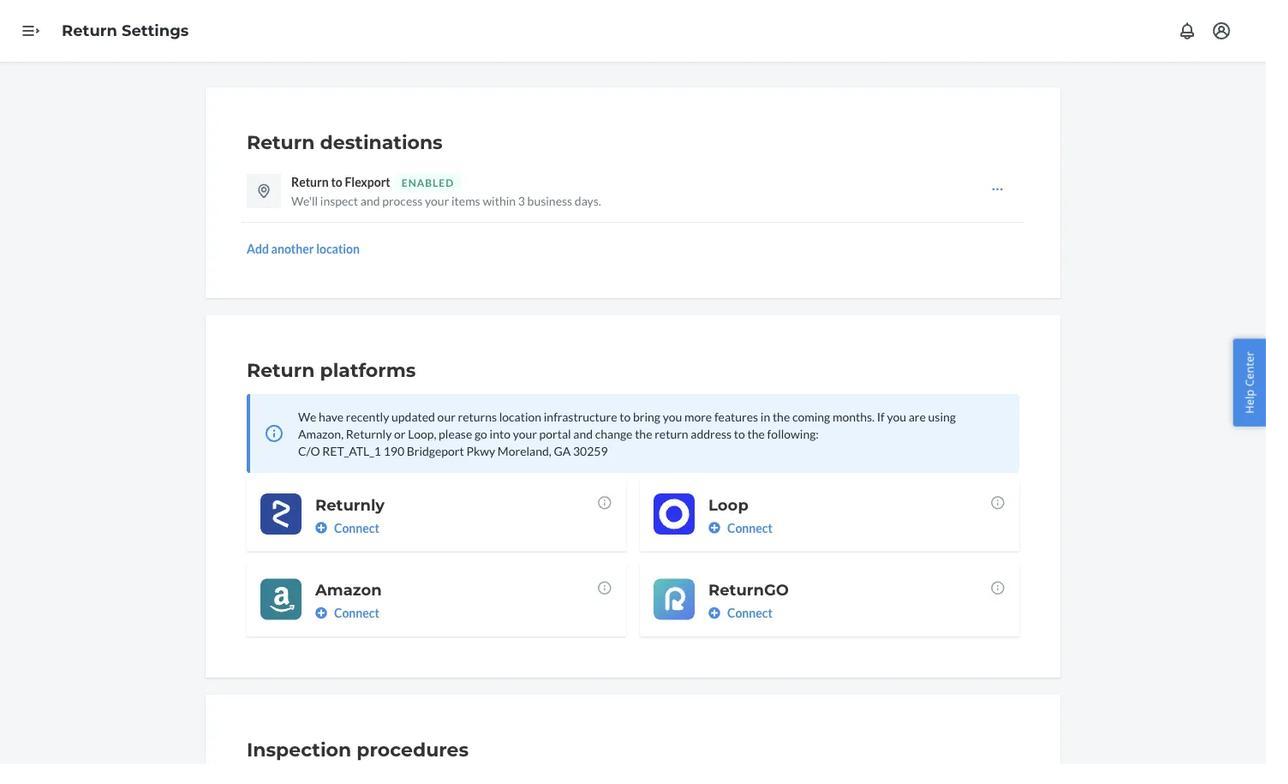 Task type: describe. For each thing, give the bounding box(es) containing it.
plus circle image for loop
[[709, 522, 721, 534]]

another
[[271, 241, 314, 256]]

open navigation image
[[21, 21, 41, 41]]

add
[[247, 241, 269, 256]]

items
[[452, 193, 480, 208]]

amazon
[[315, 580, 382, 599]]

more
[[685, 409, 712, 424]]

connect link
[[709, 604, 1006, 622]]

business
[[527, 193, 572, 208]]

recently
[[346, 409, 389, 424]]

2 horizontal spatial to
[[734, 426, 745, 441]]

1 horizontal spatial to
[[620, 409, 631, 424]]

process
[[382, 193, 423, 208]]

return for return platforms
[[247, 359, 315, 382]]

add another location
[[247, 241, 360, 256]]

we'll
[[291, 193, 318, 208]]

returnly inside we have recently updated our returns location infrastructure to bring you more features in the coming months. if you are using amazon, returnly or loop, please go into your portal and change the return address to the following: c/o ret_atl_1 190 bridgeport pkwy moreland, ga 30259
[[346, 426, 392, 441]]

plus circle image for the connect link
[[709, 607, 721, 619]]

are
[[909, 409, 926, 424]]

0 horizontal spatial the
[[635, 426, 652, 441]]

procedures
[[357, 738, 469, 761]]

return for return settings
[[62, 21, 117, 40]]

1 vertical spatial returnly
[[315, 495, 385, 514]]

enabled
[[402, 176, 454, 188]]

into
[[490, 426, 511, 441]]

and inside we have recently updated our returns location infrastructure to bring you more features in the coming months. if you are using amazon, returnly or loop, please go into your portal and change the return address to the following: c/o ret_atl_1 190 bridgeport pkwy moreland, ga 30259
[[573, 426, 593, 441]]

return to flexport
[[291, 174, 391, 189]]

connect for returnly
[[334, 521, 379, 535]]

connect for amazon
[[334, 606, 379, 620]]

loop,
[[408, 426, 436, 441]]

connect button for amazon
[[315, 604, 379, 622]]

inspection procedures
[[247, 738, 469, 761]]

settings
[[122, 21, 189, 40]]

inspect
[[320, 193, 358, 208]]

destinations
[[320, 131, 443, 154]]

updated
[[392, 409, 435, 424]]

return
[[655, 426, 689, 441]]

return settings link
[[62, 21, 189, 40]]

infrastructure
[[544, 409, 617, 424]]

returngo
[[709, 580, 789, 599]]

return settings
[[62, 21, 189, 40]]

return for return destinations
[[247, 131, 315, 154]]

address
[[691, 426, 732, 441]]

return destinations
[[247, 131, 443, 154]]

open notifications image
[[1177, 21, 1198, 41]]

our
[[437, 409, 456, 424]]

0 vertical spatial your
[[425, 193, 449, 208]]

3
[[518, 193, 525, 208]]

days.
[[575, 193, 601, 208]]

return for return to flexport
[[291, 174, 329, 189]]

plus circle image for connect button associated with returnly
[[315, 522, 327, 534]]

bring
[[633, 409, 661, 424]]

c/o
[[298, 443, 320, 458]]

in
[[761, 409, 770, 424]]

190
[[384, 443, 404, 458]]

your inside we have recently updated our returns location infrastructure to bring you more features in the coming months. if you are using amazon, returnly or loop, please go into your portal and change the return address to the following: c/o ret_atl_1 190 bridgeport pkwy moreland, ga 30259
[[513, 426, 537, 441]]

go
[[475, 426, 487, 441]]

we'll inspect and process your items within 3 business days.
[[291, 193, 601, 208]]

within
[[483, 193, 516, 208]]

coming
[[792, 409, 830, 424]]

platforms
[[320, 359, 416, 382]]



Task type: vqa. For each thing, say whether or not it's contained in the screenshot.
plus circle image within the 'Connect' "link"
yes



Task type: locate. For each thing, give the bounding box(es) containing it.
location
[[316, 241, 360, 256], [499, 409, 542, 424]]

to
[[331, 174, 343, 189], [620, 409, 631, 424], [734, 426, 745, 441]]

0 vertical spatial to
[[331, 174, 343, 189]]

the
[[773, 409, 790, 424], [635, 426, 652, 441], [748, 426, 765, 441]]

2 vertical spatial to
[[734, 426, 745, 441]]

months.
[[833, 409, 875, 424]]

following:
[[767, 426, 819, 441]]

1 horizontal spatial and
[[573, 426, 593, 441]]

plus circle image down amazon
[[315, 607, 327, 619]]

plus circle image down returngo
[[709, 607, 721, 619]]

connect button for returnly
[[315, 519, 379, 536]]

1 horizontal spatial you
[[887, 409, 907, 424]]

to up change
[[620, 409, 631, 424]]

plus circle image down 'loop' at the bottom right
[[709, 522, 721, 534]]

we have recently updated our returns location infrastructure to bring you more features in the coming months. if you are using amazon, returnly or loop, please go into your portal and change the return address to the following: c/o ret_atl_1 190 bridgeport pkwy moreland, ga 30259
[[298, 409, 956, 458]]

0 horizontal spatial to
[[331, 174, 343, 189]]

connect button down 'loop' at the bottom right
[[709, 519, 773, 536]]

your up moreland,
[[513, 426, 537, 441]]

flexport
[[345, 174, 391, 189]]

connect up amazon
[[334, 521, 379, 535]]

return platforms
[[247, 359, 416, 382]]

add another location button
[[247, 240, 360, 257]]

center
[[1242, 351, 1257, 387]]

0 horizontal spatial your
[[425, 193, 449, 208]]

connect button up amazon
[[315, 519, 379, 536]]

1 horizontal spatial plus circle image
[[709, 607, 721, 619]]

0 horizontal spatial and
[[361, 193, 380, 208]]

plus circle image up amazon
[[315, 522, 327, 534]]

plus circle image
[[315, 522, 327, 534], [709, 607, 721, 619]]

you
[[663, 409, 682, 424], [887, 409, 907, 424]]

portal
[[539, 426, 571, 441]]

amazon,
[[298, 426, 344, 441]]

2 you from the left
[[887, 409, 907, 424]]

1 vertical spatial to
[[620, 409, 631, 424]]

0 vertical spatial plus circle image
[[709, 522, 721, 534]]

location inside button
[[316, 241, 360, 256]]

0 vertical spatial returnly
[[346, 426, 392, 441]]

returns
[[458, 409, 497, 424]]

1 vertical spatial and
[[573, 426, 593, 441]]

2 horizontal spatial the
[[773, 409, 790, 424]]

moreland,
[[498, 443, 552, 458]]

or
[[394, 426, 406, 441]]

your down enabled
[[425, 193, 449, 208]]

location right the another
[[316, 241, 360, 256]]

return
[[62, 21, 117, 40], [247, 131, 315, 154], [291, 174, 329, 189], [247, 359, 315, 382]]

and down flexport
[[361, 193, 380, 208]]

pkwy
[[466, 443, 495, 458]]

your
[[425, 193, 449, 208], [513, 426, 537, 441]]

1 horizontal spatial location
[[499, 409, 542, 424]]

using
[[928, 409, 956, 424]]

location up the into
[[499, 409, 542, 424]]

plus circle image inside the connect link
[[709, 607, 721, 619]]

help
[[1242, 389, 1257, 414]]

connect down returngo
[[727, 606, 773, 620]]

0 horizontal spatial plus circle image
[[315, 522, 327, 534]]

we
[[298, 409, 316, 424]]

returnly
[[346, 426, 392, 441], [315, 495, 385, 514]]

1 horizontal spatial the
[[748, 426, 765, 441]]

plus circle image inside connect button
[[315, 522, 327, 534]]

loop
[[709, 495, 749, 514]]

to down features
[[734, 426, 745, 441]]

0 vertical spatial plus circle image
[[315, 522, 327, 534]]

1 vertical spatial plus circle image
[[709, 607, 721, 619]]

connect button for loop
[[709, 519, 773, 536]]

you up return
[[663, 409, 682, 424]]

0 vertical spatial location
[[316, 241, 360, 256]]

1 vertical spatial your
[[513, 426, 537, 441]]

the down the in
[[748, 426, 765, 441]]

0 horizontal spatial plus circle image
[[315, 607, 327, 619]]

you right if
[[887, 409, 907, 424]]

returnly down recently
[[346, 426, 392, 441]]

change
[[595, 426, 633, 441]]

returnly down the ret_atl_1
[[315, 495, 385, 514]]

location inside we have recently updated our returns location infrastructure to bring you more features in the coming months. if you are using amazon, returnly or loop, please go into your portal and change the return address to the following: c/o ret_atl_1 190 bridgeport pkwy moreland, ga 30259
[[499, 409, 542, 424]]

help center button
[[1233, 339, 1266, 427]]

bridgeport
[[407, 443, 464, 458]]

inspection
[[247, 738, 351, 761]]

and
[[361, 193, 380, 208], [573, 426, 593, 441]]

1 you from the left
[[663, 409, 682, 424]]

1 vertical spatial plus circle image
[[315, 607, 327, 619]]

ret_atl_1
[[322, 443, 381, 458]]

plus circle image
[[709, 522, 721, 534], [315, 607, 327, 619]]

1 vertical spatial location
[[499, 409, 542, 424]]

ga
[[554, 443, 571, 458]]

connect button
[[315, 519, 379, 536], [709, 519, 773, 536], [315, 604, 379, 622]]

connect button down amazon
[[315, 604, 379, 622]]

1 horizontal spatial plus circle image
[[709, 522, 721, 534]]

connect down 'loop' at the bottom right
[[727, 521, 773, 535]]

open account menu image
[[1212, 21, 1232, 41]]

if
[[877, 409, 885, 424]]

0 horizontal spatial you
[[663, 409, 682, 424]]

0 vertical spatial and
[[361, 193, 380, 208]]

features
[[714, 409, 758, 424]]

please
[[439, 426, 472, 441]]

help center
[[1242, 351, 1257, 414]]

connect down amazon
[[334, 606, 379, 620]]

connect
[[334, 521, 379, 535], [727, 521, 773, 535], [334, 606, 379, 620], [727, 606, 773, 620]]

the right the in
[[773, 409, 790, 424]]

connect for loop
[[727, 521, 773, 535]]

plus circle image for amazon
[[315, 607, 327, 619]]

have
[[319, 409, 344, 424]]

the down the bring
[[635, 426, 652, 441]]

30259
[[573, 443, 608, 458]]

to up the inspect
[[331, 174, 343, 189]]

0 horizontal spatial location
[[316, 241, 360, 256]]

and down infrastructure
[[573, 426, 593, 441]]

1 horizontal spatial your
[[513, 426, 537, 441]]



